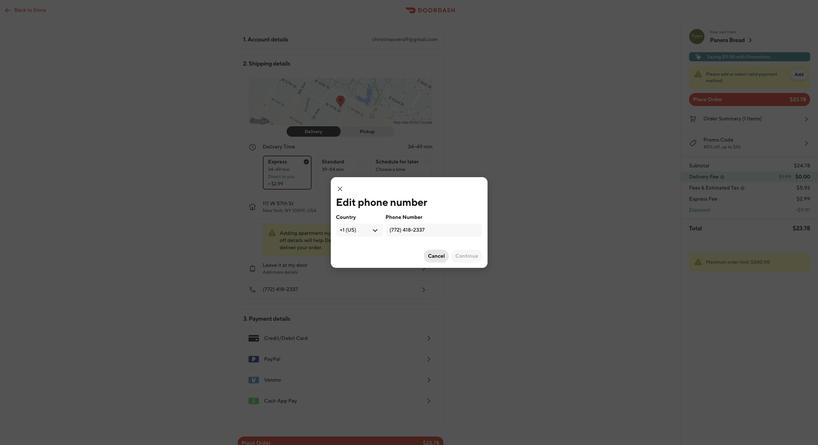 Task type: vqa. For each thing, say whether or not it's contained in the screenshot.
Pickup button to the top
no



Task type: describe. For each thing, give the bounding box(es) containing it.
edit phone number
[[336, 196, 427, 208]]

later
[[408, 159, 419, 165]]

panera bread
[[710, 37, 745, 43]]

cancel button
[[424, 250, 449, 263]]

order
[[728, 260, 739, 265]]

$9.91
[[798, 207, 811, 213]]

add inside button
[[795, 72, 804, 77]]

1. account details
[[243, 36, 288, 43]]

adding
[[280, 230, 297, 237]]

$1.99
[[779, 174, 792, 180]]

1 vertical spatial fee
[[709, 196, 718, 202]]

details for 1. account details
[[271, 36, 288, 43]]

please
[[706, 72, 720, 77]]

saving
[[708, 54, 722, 59]]

$5.92
[[797, 185, 811, 191]]

cart
[[719, 29, 727, 34]]

help
[[313, 238, 324, 244]]

ny
[[285, 208, 291, 213]]

door
[[296, 262, 308, 269]]

details for 3. payment details
[[273, 316, 290, 322]]

method
[[706, 78, 723, 83]]

to inside the promo code 40% off, up to $10
[[728, 144, 732, 150]]

saving $11.90 with promotions button
[[689, 52, 811, 61]]

delivery inside delivery option
[[305, 129, 322, 134]]

2 vertical spatial delivery
[[689, 174, 709, 180]]

a
[[393, 167, 395, 172]]

maximum
[[706, 260, 727, 265]]

time
[[396, 167, 406, 172]]

valid
[[748, 72, 758, 77]]

1. account
[[243, 36, 270, 43]]

saving $11.90 with promotions
[[708, 54, 771, 59]]

up
[[722, 144, 727, 150]]

back
[[14, 7, 26, 13]]

delivery or pickup selector option group
[[287, 126, 394, 137]]

min for 39–54 min
[[336, 167, 344, 172]]

credit/debit
[[264, 336, 295, 342]]

address
[[390, 231, 407, 236]]

edit for edit phone number
[[336, 196, 356, 208]]

2337
[[287, 287, 298, 293]]

items)
[[747, 116, 762, 122]]

schedule for later
[[376, 159, 419, 165]]

edit address button
[[376, 228, 410, 239]]

continue button
[[452, 250, 482, 263]]

34–49 min direct to you + $2.99
[[268, 167, 295, 187]]

1 vertical spatial $23.78
[[793, 225, 811, 232]]

deliver
[[280, 245, 296, 251]]

store
[[33, 7, 46, 13]]

order inside order summary (1 items) 'button'
[[704, 116, 718, 122]]

will
[[304, 238, 312, 244]]

christinaovera9@gmail.com
[[372, 36, 438, 42]]

-
[[796, 207, 798, 213]]

2. shipping
[[243, 60, 272, 67]]

maximum order limit: $300.00
[[706, 260, 770, 265]]

leave
[[263, 262, 277, 269]]

0 horizontal spatial delivery
[[263, 144, 282, 150]]

or
[[730, 72, 734, 77]]

maximum order limit: $300.00 status
[[689, 254, 811, 272]]

(772)
[[263, 287, 275, 293]]

total
[[689, 225, 702, 232]]

adding apartment number and drop off details will help dashers efficiently deliver your order. status
[[263, 224, 413, 257]]

(772) 418-2337
[[263, 287, 298, 293]]

choose a time
[[376, 167, 406, 172]]

order summary (1 items) button
[[689, 114, 811, 124]]

$10
[[733, 144, 741, 150]]

3. payment
[[243, 316, 272, 322]]

continue
[[456, 253, 478, 259]]

your cart from
[[710, 29, 736, 34]]

0 vertical spatial order
[[708, 96, 722, 103]]

delivery time
[[263, 144, 295, 150]]

&
[[702, 185, 705, 191]]

add
[[721, 72, 729, 77]]

leave it at my door add more details
[[263, 262, 308, 275]]

34–49 for 34–49 min direct to you + $2.99
[[268, 167, 281, 172]]

$11.90
[[722, 54, 736, 59]]

add new payment method image for credit/debit card
[[425, 335, 433, 343]]

at
[[283, 262, 287, 269]]

details inside adding apartment number and drop off details will help dashers efficiently deliver your order.
[[287, 238, 303, 244]]

discount
[[689, 207, 711, 213]]

you
[[287, 174, 295, 179]]

select
[[735, 72, 748, 77]]

Pickup radio
[[337, 126, 394, 137]]

$2.99 inside "34–49 min direct to you + $2.99"
[[271, 181, 283, 187]]

min for 34–49 min direct to you + $2.99
[[282, 167, 290, 172]]

please add or select valid payment method
[[706, 72, 778, 83]]



Task type: locate. For each thing, give the bounding box(es) containing it.
add new payment method image
[[425, 377, 433, 385], [425, 398, 433, 405]]

subtotal
[[689, 163, 710, 169]]

express inside option group
[[268, 159, 287, 165]]

2 vertical spatial to
[[282, 174, 286, 179]]

0 vertical spatial fee
[[710, 174, 719, 180]]

1 vertical spatial add
[[263, 270, 272, 275]]

time
[[284, 144, 295, 150]]

34–49 up later
[[408, 144, 423, 150]]

new
[[263, 208, 273, 213]]

country
[[336, 214, 356, 221]]

-$9.91
[[796, 207, 811, 213]]

to right back
[[27, 7, 32, 13]]

add new payment method image
[[425, 335, 433, 343], [425, 356, 433, 364]]

Phone Number telephone field
[[390, 227, 478, 234]]

promotions
[[747, 54, 771, 59]]

cash app pay
[[264, 398, 297, 404]]

show menu image
[[248, 334, 259, 344]]

panera
[[710, 37, 728, 43]]

edit for edit address
[[380, 231, 389, 236]]

add
[[795, 72, 804, 77], [263, 270, 272, 275]]

express up discount at the top right of the page
[[689, 196, 708, 202]]

add button
[[791, 69, 808, 80]]

34–49 min
[[408, 144, 433, 150]]

add new payment method image for venmo
[[425, 377, 433, 385]]

code
[[721, 137, 734, 143]]

panera bread link
[[710, 36, 754, 44]]

details right '2. shipping'
[[273, 60, 290, 67]]

number inside adding apartment number and drop off details will help dashers efficiently deliver your order.
[[324, 230, 343, 237]]

1 horizontal spatial number
[[390, 196, 427, 208]]

0 horizontal spatial min
[[282, 167, 290, 172]]

st
[[289, 201, 294, 207]]

0 vertical spatial add new payment method image
[[425, 377, 433, 385]]

app
[[277, 398, 287, 404]]

none radio containing express
[[263, 156, 312, 190]]

1 horizontal spatial 34–49
[[408, 144, 423, 150]]

limit:
[[740, 260, 750, 265]]

details down the "adding"
[[287, 238, 303, 244]]

1 vertical spatial delivery
[[263, 144, 282, 150]]

details down the my
[[284, 270, 298, 275]]

1 horizontal spatial to
[[282, 174, 286, 179]]

min for 34–49 min
[[424, 144, 433, 150]]

more
[[273, 270, 283, 275]]

34–49 for 34–49 min
[[408, 144, 423, 150]]

order left summary
[[704, 116, 718, 122]]

0 horizontal spatial express
[[268, 159, 287, 165]]

place
[[693, 96, 707, 103]]

1 vertical spatial add new payment method image
[[425, 398, 433, 405]]

back to store
[[14, 7, 46, 13]]

2 add new payment method image from the top
[[425, 356, 433, 364]]

3. payment details
[[243, 316, 290, 322]]

1 vertical spatial order
[[704, 116, 718, 122]]

1 vertical spatial number
[[324, 230, 343, 237]]

cancel
[[428, 253, 445, 259]]

1 horizontal spatial delivery
[[305, 129, 322, 134]]

39–54 min
[[322, 167, 344, 172]]

my
[[288, 262, 295, 269]]

estimated
[[706, 185, 730, 191]]

express fee
[[689, 196, 718, 202]]

number up 'dashers'
[[324, 230, 343, 237]]

express for express
[[268, 159, 287, 165]]

2 horizontal spatial min
[[424, 144, 433, 150]]

usa
[[307, 208, 317, 213]]

2 horizontal spatial to
[[728, 144, 732, 150]]

off,
[[714, 144, 721, 150]]

schedule
[[376, 159, 399, 165]]

add right the payment on the right top
[[795, 72, 804, 77]]

1 vertical spatial $2.99
[[797, 196, 811, 202]]

it
[[278, 262, 281, 269]]

0 vertical spatial to
[[27, 7, 32, 13]]

details for 2. shipping details
[[273, 60, 290, 67]]

express down delivery time
[[268, 159, 287, 165]]

number up "number"
[[390, 196, 427, 208]]

to left you
[[282, 174, 286, 179]]

order summary (1 items)
[[704, 116, 762, 122]]

standard
[[322, 159, 344, 165]]

number
[[403, 214, 423, 221]]

menu containing credit/debit card
[[243, 328, 438, 412]]

0 vertical spatial 34–49
[[408, 144, 423, 150]]

to
[[27, 7, 32, 13], [728, 144, 732, 150], [282, 174, 286, 179]]

0 vertical spatial delivery
[[305, 129, 322, 134]]

1 horizontal spatial add
[[795, 72, 804, 77]]

order
[[708, 96, 722, 103], [704, 116, 718, 122]]

57th
[[277, 201, 288, 207]]

status
[[689, 65, 811, 89]]

0 vertical spatial edit
[[336, 196, 356, 208]]

418-
[[276, 287, 287, 293]]

number
[[390, 196, 427, 208], [324, 230, 343, 237]]

0 horizontal spatial number
[[324, 230, 343, 237]]

with
[[737, 54, 746, 59]]

dashers
[[325, 238, 344, 244]]

express for express fee
[[689, 196, 708, 202]]

back to store link
[[0, 4, 50, 17]]

none radio inside option group
[[263, 156, 312, 190]]

0 vertical spatial express
[[268, 159, 287, 165]]

34–49 inside "34–49 min direct to you + $2.99"
[[268, 167, 281, 172]]

39–54
[[322, 167, 335, 172]]

fees & estimated
[[689, 185, 730, 191]]

details up credit/debit on the left of page
[[273, 316, 290, 322]]

1 vertical spatial express
[[689, 196, 708, 202]]

menu
[[243, 328, 438, 412]]

details right 1. account
[[271, 36, 288, 43]]

details inside leave it at my door add more details
[[284, 270, 298, 275]]

1 add new payment method image from the top
[[425, 335, 433, 343]]

2 add new payment method image from the top
[[425, 398, 433, 405]]

0 horizontal spatial add
[[263, 270, 272, 275]]

10019,
[[292, 208, 306, 213]]

card
[[296, 336, 308, 342]]

details
[[271, 36, 288, 43], [273, 60, 290, 67], [287, 238, 303, 244], [284, 270, 298, 275], [273, 316, 290, 322]]

from
[[727, 29, 736, 34]]

edit
[[336, 196, 356, 208], [380, 231, 389, 236]]

1 vertical spatial to
[[728, 144, 732, 150]]

0 vertical spatial add
[[795, 72, 804, 77]]

edit left address
[[380, 231, 389, 236]]

2. shipping details
[[243, 60, 290, 67]]

add new payment method image for paypal
[[425, 356, 433, 364]]

40%
[[704, 144, 713, 150]]

pay
[[288, 398, 297, 404]]

$23.78 down add button
[[790, 96, 807, 103]]

1 horizontal spatial min
[[336, 167, 344, 172]]

cash
[[264, 398, 276, 404]]

summary
[[719, 116, 741, 122]]

$23.78
[[790, 96, 807, 103], [793, 225, 811, 232]]

place order
[[693, 96, 722, 103]]

1 horizontal spatial $2.99
[[797, 196, 811, 202]]

111 w 57th st new york,  ny 10019,  usa
[[263, 201, 317, 213]]

0 vertical spatial $2.99
[[271, 181, 283, 187]]

None radio
[[317, 156, 365, 190], [371, 156, 432, 190], [317, 156, 365, 190], [371, 156, 432, 190]]

promo code 40% off, up to $10
[[704, 137, 741, 150]]

edit inside button
[[380, 231, 389, 236]]

fee down the fees & estimated at the top right
[[709, 196, 718, 202]]

0 vertical spatial add new payment method image
[[425, 335, 433, 343]]

credit/debit card
[[264, 336, 308, 342]]

tax
[[731, 185, 739, 191]]

0 horizontal spatial 34–49
[[268, 167, 281, 172]]

number for phone
[[390, 196, 427, 208]]

min inside "34–49 min direct to you + $2.99"
[[282, 167, 290, 172]]

edit down the close edit phone number image
[[336, 196, 356, 208]]

add new payment method image for cash app pay
[[425, 398, 433, 405]]

1 vertical spatial edit
[[380, 231, 389, 236]]

1 vertical spatial add new payment method image
[[425, 356, 433, 364]]

pickup
[[360, 129, 375, 134]]

number for apartment
[[324, 230, 343, 237]]

$2.99 down the direct
[[271, 181, 283, 187]]

1 vertical spatial 34–49
[[268, 167, 281, 172]]

34–49
[[408, 144, 423, 150], [268, 167, 281, 172]]

direct
[[268, 174, 281, 179]]

phone
[[386, 214, 402, 221]]

for
[[400, 159, 407, 165]]

+
[[268, 181, 270, 187]]

2 horizontal spatial delivery
[[689, 174, 709, 180]]

$2.99
[[271, 181, 283, 187], [797, 196, 811, 202]]

1 horizontal spatial edit
[[380, 231, 389, 236]]

option group containing express
[[263, 151, 433, 190]]

fee up estimated
[[710, 174, 719, 180]]

0 horizontal spatial edit
[[336, 196, 356, 208]]

1 horizontal spatial express
[[689, 196, 708, 202]]

0 vertical spatial number
[[390, 196, 427, 208]]

None radio
[[263, 156, 312, 190]]

34–49 up the direct
[[268, 167, 281, 172]]

$23.78 down -$9.91
[[793, 225, 811, 232]]

0 vertical spatial $23.78
[[790, 96, 807, 103]]

(1
[[742, 116, 746, 122]]

Delivery radio
[[287, 126, 341, 137]]

add down leave
[[263, 270, 272, 275]]

choose
[[376, 167, 392, 172]]

order right place
[[708, 96, 722, 103]]

adding apartment number and drop off details will help dashers efficiently deliver your order.
[[280, 230, 369, 251]]

option group
[[263, 151, 433, 190]]

0 horizontal spatial to
[[27, 7, 32, 13]]

your
[[297, 245, 308, 251]]

order.
[[309, 245, 322, 251]]

status containing please add or select valid payment method
[[689, 65, 811, 89]]

close edit phone number image
[[336, 185, 344, 193]]

0 horizontal spatial $2.99
[[271, 181, 283, 187]]

$2.99 down $5.92
[[797, 196, 811, 202]]

add inside leave it at my door add more details
[[263, 270, 272, 275]]

venmo
[[264, 377, 281, 384]]

to right up
[[728, 144, 732, 150]]

1 add new payment method image from the top
[[425, 377, 433, 385]]

to inside "34–49 min direct to you + $2.99"
[[282, 174, 286, 179]]

$0.00
[[796, 174, 811, 180]]



